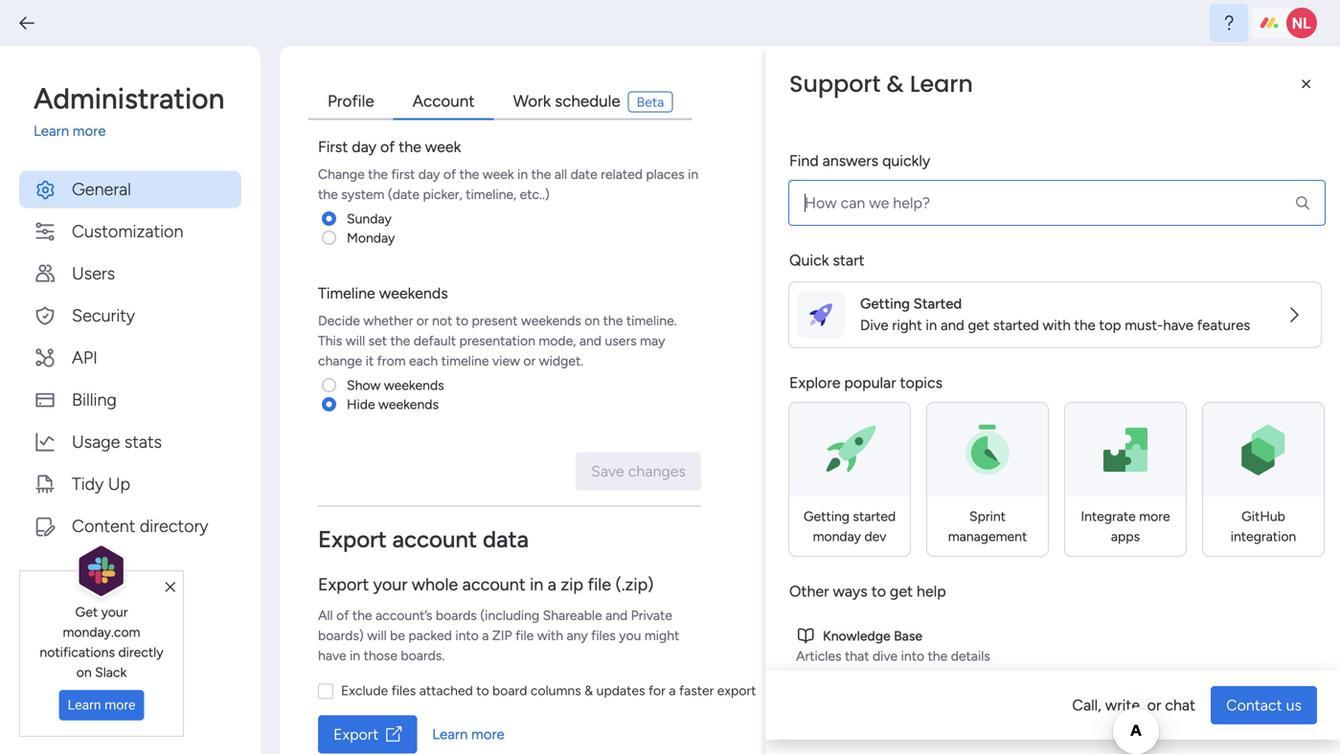 Task type: locate. For each thing, give the bounding box(es) containing it.
file right zip
[[588, 575, 611, 595]]

1 horizontal spatial day
[[418, 166, 440, 183]]

it
[[366, 353, 374, 369]]

2 vertical spatial or
[[1147, 697, 1162, 715]]

weekends down show weekends
[[378, 397, 439, 413]]

with left 'any' in the left of the page
[[537, 628, 563, 644]]

decide whether or not to present weekends on the timeline. this will set the default presentation mode, and users may change it from each timeline view or widget.
[[318, 313, 677, 369]]

1 vertical spatial learn more link
[[432, 725, 505, 746]]

monday.com
[[63, 625, 140, 641]]

get
[[75, 604, 98, 621]]

0 horizontal spatial will
[[346, 333, 365, 349]]

files
[[591, 628, 616, 644], [391, 683, 416, 699]]

articles that dive into the details
[[796, 649, 990, 665]]

started up dev
[[853, 509, 896, 525]]

tidy up button
[[19, 466, 241, 503]]

or left chat
[[1147, 697, 1162, 715]]

1 vertical spatial getting
[[804, 509, 850, 525]]

1 vertical spatial learn more
[[432, 726, 505, 744]]

0 horizontal spatial learn more link
[[34, 121, 241, 142]]

profile
[[328, 91, 374, 111]]

into down boards
[[455, 628, 479, 644]]

the down change
[[318, 186, 338, 203]]

started
[[993, 317, 1039, 334], [853, 509, 896, 525]]

export account data
[[318, 526, 529, 554]]

learn more down slack
[[68, 698, 135, 714]]

1 horizontal spatial started
[[993, 317, 1039, 334]]

0 vertical spatial will
[[346, 333, 365, 349]]

the left "details"
[[928, 649, 948, 665]]

export
[[717, 683, 756, 699]]

0 vertical spatial on
[[585, 313, 600, 329]]

integrate more apps
[[1081, 509, 1170, 545]]

1 vertical spatial will
[[367, 628, 387, 644]]

1 horizontal spatial week
[[483, 166, 514, 183]]

or
[[417, 313, 429, 329], [523, 353, 536, 369], [1147, 697, 1162, 715]]

with inside the all of the account's boards (including shareable and private boards) will be packed into a zip file with any files you might have in those boards.
[[537, 628, 563, 644]]

weekends for timeline weekends
[[379, 285, 448, 303]]

the up timeline,
[[459, 166, 479, 183]]

0 vertical spatial started
[[993, 317, 1039, 334]]

hide weekends
[[347, 397, 439, 413]]

call,
[[1072, 697, 1102, 715]]

github
[[1242, 509, 1286, 525]]

1 vertical spatial files
[[391, 683, 416, 699]]

learn more link down administration
[[34, 121, 241, 142]]

in
[[517, 166, 528, 183], [688, 166, 699, 183], [926, 317, 937, 334], [530, 575, 544, 595], [350, 648, 360, 664]]

1 horizontal spatial getting
[[860, 296, 910, 313]]

0 vertical spatial with
[[1043, 317, 1071, 334]]

1 vertical spatial have
[[318, 648, 346, 664]]

general button
[[19, 171, 241, 208]]

usage stats
[[72, 432, 162, 453]]

your up monday.com
[[101, 604, 128, 621]]

and up you
[[606, 608, 628, 624]]

export for export
[[333, 726, 379, 744]]

day up picker,
[[418, 166, 440, 183]]

0 vertical spatial learn more
[[68, 698, 135, 714]]

help
[[917, 583, 946, 601]]

right
[[892, 317, 922, 334]]

content
[[72, 516, 135, 537]]

up
[[108, 474, 130, 495]]

learn more
[[68, 698, 135, 714], [432, 726, 505, 744]]

getting started dive right in and get started with the top must-have features
[[860, 296, 1251, 334]]

& right support
[[887, 68, 904, 100]]

in down the boards)
[[350, 648, 360, 664]]

system
[[341, 186, 385, 203]]

billing
[[72, 390, 117, 411]]

export for export account data
[[318, 526, 387, 554]]

work
[[513, 91, 551, 111]]

2 horizontal spatial or
[[1147, 697, 1162, 715]]

popular
[[844, 374, 896, 392]]

into down base
[[901, 649, 925, 665]]

0 vertical spatial files
[[591, 628, 616, 644]]

the left top
[[1074, 317, 1096, 334]]

0 horizontal spatial into
[[455, 628, 479, 644]]

administration learn more
[[34, 81, 225, 140]]

of up first
[[380, 138, 395, 156]]

account up "(including" at the bottom left
[[462, 575, 526, 595]]

zip
[[561, 575, 583, 595]]

0 vertical spatial learn more link
[[34, 121, 241, 142]]

export inside button
[[333, 726, 379, 744]]

presentation
[[459, 333, 535, 349]]

learn up quickly
[[910, 68, 973, 100]]

integration
[[1231, 529, 1296, 545]]

1 horizontal spatial into
[[901, 649, 925, 665]]

on left timeline.
[[585, 313, 600, 329]]

0 horizontal spatial files
[[391, 683, 416, 699]]

schedule
[[555, 91, 621, 111]]

have inside getting started dive right in and get started with the top must-have features
[[1163, 317, 1194, 334]]

dapulse x slim image
[[165, 579, 175, 597]]

the up 'users'
[[603, 313, 623, 329]]

1 vertical spatial on
[[76, 665, 92, 681]]

a left the zip
[[482, 628, 489, 644]]

1 horizontal spatial with
[[1043, 317, 1071, 334]]

knowledge
[[823, 628, 891, 645]]

zip
[[492, 628, 512, 644]]

getting up dive
[[860, 296, 910, 313]]

0 vertical spatial account
[[392, 526, 477, 554]]

week down account link
[[425, 138, 461, 156]]

dive
[[873, 649, 898, 665]]

dev
[[865, 529, 887, 545]]

0 vertical spatial a
[[548, 575, 557, 595]]

call, write, or chat
[[1072, 697, 1196, 715]]

timeline
[[318, 285, 375, 303]]

ways
[[833, 583, 868, 601]]

help
[[1194, 706, 1228, 726]]

started
[[914, 296, 962, 313]]

2 vertical spatial export
[[333, 726, 379, 744]]

directly
[[118, 645, 163, 661]]

learn more link down attached
[[432, 725, 505, 746]]

a left zip
[[548, 575, 557, 595]]

more inside integrate more apps
[[1139, 509, 1170, 525]]

of inside the change the first day of the week in the all date related places in the system (date picker, timeline, etc..)
[[443, 166, 456, 183]]

your inside get your monday.com notifications directly on slack
[[101, 604, 128, 621]]

0 horizontal spatial week
[[425, 138, 461, 156]]

0 vertical spatial export
[[318, 526, 387, 554]]

change
[[318, 353, 362, 369]]

learn down slack
[[68, 698, 101, 714]]

1 vertical spatial of
[[443, 166, 456, 183]]

github integration link
[[1202, 402, 1325, 558]]

back to workspace image
[[17, 13, 36, 33]]

2 horizontal spatial to
[[872, 583, 886, 601]]

and left 'users'
[[579, 333, 602, 349]]

1 horizontal spatial on
[[585, 313, 600, 329]]

will inside "decide whether or not to present weekends on the timeline. this will set the default presentation mode, and users may change it from each timeline view or widget."
[[346, 333, 365, 349]]

the up from
[[390, 333, 410, 349]]

get right right
[[968, 317, 990, 334]]

0 vertical spatial file
[[588, 575, 611, 595]]

knowledge base
[[823, 628, 923, 645]]

in inside getting started dive right in and get started with the top must-have features
[[926, 317, 937, 334]]

1 vertical spatial day
[[418, 166, 440, 183]]

1 horizontal spatial files
[[591, 628, 616, 644]]

1 vertical spatial or
[[523, 353, 536, 369]]

your up account's
[[373, 575, 408, 595]]

weekends for hide weekends
[[378, 397, 439, 413]]

0 horizontal spatial with
[[537, 628, 563, 644]]

0 vertical spatial or
[[417, 313, 429, 329]]

2 horizontal spatial and
[[941, 317, 965, 334]]

learn more down attached
[[432, 726, 505, 744]]

will up those
[[367, 628, 387, 644]]

us
[[1286, 697, 1302, 715]]

1 vertical spatial your
[[101, 604, 128, 621]]

1 vertical spatial a
[[482, 628, 489, 644]]

0 horizontal spatial your
[[101, 604, 128, 621]]

1 vertical spatial to
[[872, 583, 886, 601]]

start
[[833, 251, 865, 270]]

0 horizontal spatial day
[[352, 138, 377, 156]]

0 vertical spatial week
[[425, 138, 461, 156]]

How can we help? search field
[[788, 180, 1326, 226]]

1 horizontal spatial or
[[523, 353, 536, 369]]

0 vertical spatial to
[[456, 313, 469, 329]]

more down administration
[[73, 123, 106, 140]]

1 horizontal spatial a
[[548, 575, 557, 595]]

account up whole
[[392, 526, 477, 554]]

to left board
[[476, 683, 489, 699]]

week up timeline,
[[483, 166, 514, 183]]

of
[[380, 138, 395, 156], [443, 166, 456, 183], [336, 608, 349, 624]]

2 horizontal spatial of
[[443, 166, 456, 183]]

security
[[72, 306, 135, 326]]

file right the zip
[[516, 628, 534, 644]]

get left help
[[890, 583, 913, 601]]

day inside the change the first day of the week in the all date related places in the system (date picker, timeline, etc..)
[[418, 166, 440, 183]]

the inside getting started dive right in and get started with the top must-have features
[[1074, 317, 1096, 334]]

whole
[[412, 575, 458, 595]]

files right 'any' in the left of the page
[[591, 628, 616, 644]]

started inside getting started dive right in and get started with the top must-have features
[[993, 317, 1039, 334]]

more down slack
[[105, 698, 135, 714]]

1 horizontal spatial &
[[887, 68, 904, 100]]

usage
[[72, 432, 120, 453]]

files right 'exclude'
[[391, 683, 416, 699]]

might
[[645, 628, 680, 644]]

0 horizontal spatial or
[[417, 313, 429, 329]]

all
[[555, 166, 567, 183]]

0 horizontal spatial have
[[318, 648, 346, 664]]

getting up monday
[[804, 509, 850, 525]]

into inside the all of the account's boards (including shareable and private boards) will be packed into a zip file with any files you might have in those boards.
[[455, 628, 479, 644]]

started left top
[[993, 317, 1039, 334]]

0 horizontal spatial to
[[456, 313, 469, 329]]

export
[[318, 526, 387, 554], [318, 575, 369, 595], [333, 726, 379, 744]]

0 horizontal spatial getting
[[804, 509, 850, 525]]

the up system
[[368, 166, 388, 183]]

on down notifications
[[76, 665, 92, 681]]

1 horizontal spatial will
[[367, 628, 387, 644]]

have left the features
[[1163, 317, 1194, 334]]

quickly
[[882, 152, 931, 170]]

0 horizontal spatial and
[[579, 333, 602, 349]]

day right "first"
[[352, 138, 377, 156]]

of right the all
[[336, 608, 349, 624]]

or for call,
[[1147, 697, 1162, 715]]

with left top
[[1043, 317, 1071, 334]]

or right view
[[523, 353, 536, 369]]

0 horizontal spatial &
[[585, 683, 593, 699]]

users
[[605, 333, 637, 349]]

1 horizontal spatial to
[[476, 683, 489, 699]]

0 horizontal spatial file
[[516, 628, 534, 644]]

getting for monday
[[804, 509, 850, 525]]

learn down administration
[[34, 123, 69, 140]]

sunday
[[347, 211, 392, 227]]

will left set
[[346, 333, 365, 349]]

have down the boards)
[[318, 648, 346, 664]]

0 vertical spatial get
[[968, 317, 990, 334]]

with inside getting started dive right in and get started with the top must-have features
[[1043, 317, 1071, 334]]

beta
[[637, 94, 664, 110]]

1 horizontal spatial have
[[1163, 317, 1194, 334]]

1 horizontal spatial learn more
[[432, 726, 505, 744]]

or left not
[[417, 313, 429, 329]]

exclude
[[341, 683, 388, 699]]

0 vertical spatial into
[[455, 628, 479, 644]]

& inside the header element
[[887, 68, 904, 100]]

and down started
[[941, 317, 965, 334]]

0 vertical spatial have
[[1163, 317, 1194, 334]]

getting started monday dev link
[[788, 402, 911, 558]]

0 horizontal spatial started
[[853, 509, 896, 525]]

account link
[[393, 84, 494, 120]]

learn more inside button
[[68, 698, 135, 714]]

of up picker,
[[443, 166, 456, 183]]

1 horizontal spatial and
[[606, 608, 628, 624]]

write,
[[1105, 697, 1144, 715]]

getting for dive
[[860, 296, 910, 313]]

related
[[601, 166, 643, 183]]

to right not
[[456, 313, 469, 329]]

sprint management link
[[926, 402, 1049, 558]]

0 horizontal spatial on
[[76, 665, 92, 681]]

0 vertical spatial &
[[887, 68, 904, 100]]

1 vertical spatial export
[[318, 575, 369, 595]]

weekends up mode,
[[521, 313, 581, 329]]

1 vertical spatial get
[[890, 583, 913, 601]]

& left 'updates'
[[585, 683, 593, 699]]

1 vertical spatial file
[[516, 628, 534, 644]]

and
[[941, 317, 965, 334], [579, 333, 602, 349], [606, 608, 628, 624]]

places
[[646, 166, 685, 183]]

weekends up whether
[[379, 285, 448, 303]]

a right the for
[[669, 683, 676, 699]]

getting inside getting started dive right in and get started with the top must-have features
[[860, 296, 910, 313]]

faster
[[679, 683, 714, 699]]

link container element
[[796, 627, 1314, 647]]

chat
[[1165, 697, 1196, 715]]

2 vertical spatial a
[[669, 683, 676, 699]]

view
[[492, 353, 520, 369]]

in down started
[[926, 317, 937, 334]]

0 vertical spatial your
[[373, 575, 408, 595]]

1 horizontal spatial get
[[968, 317, 990, 334]]

0 vertical spatial of
[[380, 138, 395, 156]]

2 vertical spatial of
[[336, 608, 349, 624]]

0 horizontal spatial of
[[336, 608, 349, 624]]

0 horizontal spatial a
[[482, 628, 489, 644]]

1 vertical spatial week
[[483, 166, 514, 183]]

this
[[318, 333, 342, 349]]

api button
[[19, 340, 241, 377]]

0 horizontal spatial learn more
[[68, 698, 135, 714]]

management
[[948, 529, 1027, 545]]

0 vertical spatial getting
[[860, 296, 910, 313]]

to right ways
[[872, 583, 886, 601]]

1 vertical spatial started
[[853, 509, 896, 525]]

getting inside getting started monday dev
[[804, 509, 850, 525]]

1 horizontal spatial learn more link
[[432, 725, 505, 746]]

1 vertical spatial with
[[537, 628, 563, 644]]

1 vertical spatial &
[[585, 683, 593, 699]]

more up "apps"
[[1139, 509, 1170, 525]]

1 horizontal spatial your
[[373, 575, 408, 595]]

weekends down each on the top of page
[[384, 377, 444, 394]]

timeline
[[441, 353, 489, 369]]

the up the boards)
[[352, 608, 372, 624]]

picker,
[[423, 186, 462, 203]]

v2 export image
[[386, 727, 402, 743]]

account's
[[376, 608, 433, 624]]



Task type: describe. For each thing, give the bounding box(es) containing it.
in left zip
[[530, 575, 544, 595]]

data
[[483, 526, 529, 554]]

private
[[631, 608, 672, 624]]

weekends inside "decide whether or not to present weekends on the timeline. this will set the default presentation mode, and users may change it from each timeline view or widget."
[[521, 313, 581, 329]]

more inside administration learn more
[[73, 123, 106, 140]]

started inside getting started monday dev
[[853, 509, 896, 525]]

search container element
[[788, 149, 1326, 226]]

getting started monday dev
[[804, 509, 896, 545]]

get inside getting started dive right in and get started with the top must-have features
[[968, 317, 990, 334]]

in up etc..) on the top left of the page
[[517, 166, 528, 183]]

sprint
[[970, 509, 1006, 525]]

0 horizontal spatial get
[[890, 583, 913, 601]]

integrate more apps link
[[1064, 402, 1187, 558]]

profile link
[[308, 84, 393, 120]]

any
[[567, 628, 588, 644]]

2 horizontal spatial a
[[669, 683, 676, 699]]

export button
[[318, 716, 417, 754]]

getting started logo image
[[810, 304, 833, 327]]

users
[[72, 263, 115, 284]]

your for get
[[101, 604, 128, 621]]

week inside the change the first day of the week in the all date related places in the system (date picker, timeline, etc..)
[[483, 166, 514, 183]]

all
[[318, 608, 333, 624]]

show weekends
[[347, 377, 444, 394]]

for
[[649, 683, 666, 699]]

hide
[[347, 397, 375, 413]]

answers
[[823, 152, 879, 170]]

mode,
[[539, 333, 576, 349]]

in inside the all of the account's boards (including shareable and private boards) will be packed into a zip file with any files you might have in those boards.
[[350, 648, 360, 664]]

support & learn
[[789, 68, 973, 100]]

features
[[1197, 317, 1251, 334]]

content directory button
[[19, 508, 241, 546]]

you
[[619, 628, 641, 644]]

updates
[[597, 683, 645, 699]]

export your whole account in a zip file (.zip)
[[318, 575, 654, 595]]

details
[[951, 649, 990, 665]]

each
[[409, 353, 438, 369]]

all of the account's boards (including shareable and private boards) will be packed into a zip file with any files you might have in those boards.
[[318, 608, 680, 664]]

learn down attached
[[432, 726, 468, 744]]

noah lott image
[[1287, 8, 1317, 38]]

on inside get your monday.com notifications directly on slack
[[76, 665, 92, 681]]

general
[[72, 179, 131, 200]]

tidy
[[72, 474, 104, 495]]

to inside "decide whether or not to present weekends on the timeline. this will set the default presentation mode, and users may change it from each timeline view or widget."
[[456, 313, 469, 329]]

on inside "decide whether or not to present weekends on the timeline. this will set the default presentation mode, and users may change it from each timeline view or widget."
[[585, 313, 600, 329]]

first
[[391, 166, 415, 183]]

1 horizontal spatial file
[[588, 575, 611, 595]]

be
[[390, 628, 405, 644]]

topics
[[900, 374, 943, 392]]

explore popular topics
[[789, 374, 943, 392]]

learn inside administration learn more
[[34, 123, 69, 140]]

articles
[[796, 649, 842, 665]]

find
[[789, 152, 819, 170]]

other ways to get help
[[789, 583, 946, 601]]

of inside the all of the account's boards (including shareable and private boards) will be packed into a zip file with any files you might have in those boards.
[[336, 608, 349, 624]]

monday
[[813, 529, 861, 545]]

directory
[[140, 516, 208, 537]]

stats
[[124, 432, 162, 453]]

and inside getting started dive right in and get started with the top must-have features
[[941, 317, 965, 334]]

learn more for learn more button at the bottom left of the page
[[68, 698, 135, 714]]

the up first
[[399, 138, 421, 156]]

integrate
[[1081, 509, 1136, 525]]

decide
[[318, 313, 360, 329]]

etc..)
[[520, 186, 550, 203]]

learn more for bottommost learn more link
[[432, 726, 505, 744]]

that
[[845, 649, 869, 665]]

explore
[[789, 374, 841, 392]]

find answers quickly
[[789, 152, 931, 170]]

notifications
[[40, 645, 115, 661]]

1 vertical spatial into
[[901, 649, 925, 665]]

2 vertical spatial to
[[476, 683, 489, 699]]

and inside the all of the account's boards (including shareable and private boards) will be packed into a zip file with any files you might have in those boards.
[[606, 608, 628, 624]]

tidy up
[[72, 474, 130, 495]]

monday
[[347, 230, 395, 246]]

attached
[[419, 683, 473, 699]]

a inside the all of the account's boards (including shareable and private boards) will be packed into a zip file with any files you might have in those boards.
[[482, 628, 489, 644]]

sprint management
[[948, 509, 1027, 545]]

packed
[[409, 628, 452, 644]]

exclude files attached to board columns & updates for a faster export
[[341, 683, 756, 699]]

billing button
[[19, 382, 241, 419]]

those
[[364, 648, 398, 664]]

account
[[413, 91, 475, 111]]

(.zip)
[[616, 575, 654, 595]]

1 horizontal spatial of
[[380, 138, 395, 156]]

the inside the all of the account's boards (including shareable and private boards) will be packed into a zip file with any files you might have in those boards.
[[352, 608, 372, 624]]

the left all
[[531, 166, 551, 183]]

timeline,
[[466, 186, 517, 203]]

work schedule
[[513, 91, 621, 111]]

more inside button
[[105, 698, 135, 714]]

file inside the all of the account's boards (including shareable and private boards) will be packed into a zip file with any files you might have in those boards.
[[516, 628, 534, 644]]

widget.
[[539, 353, 584, 369]]

not
[[432, 313, 452, 329]]

learn inside button
[[68, 698, 101, 714]]

customization button
[[19, 213, 241, 251]]

in right the places
[[688, 166, 699, 183]]

first day of the week
[[318, 138, 461, 156]]

will inside the all of the account's boards (including shareable and private boards) will be packed into a zip file with any files you might have in those boards.
[[367, 628, 387, 644]]

security button
[[19, 297, 241, 335]]

files inside the all of the account's boards (including shareable and private boards) will be packed into a zip file with any files you might have in those boards.
[[591, 628, 616, 644]]

first
[[318, 138, 348, 156]]

slack
[[95, 665, 127, 681]]

or for decide
[[417, 313, 429, 329]]

more down board
[[471, 726, 505, 744]]

have inside the all of the account's boards (including shareable and private boards) will be packed into a zip file with any files you might have in those boards.
[[318, 648, 346, 664]]

your for export
[[373, 575, 408, 595]]

and inside "decide whether or not to present weekends on the timeline. this will set the default presentation mode, and users may change it from each timeline view or widget."
[[579, 333, 602, 349]]

columns
[[531, 683, 581, 699]]

learn inside the header element
[[910, 68, 973, 100]]

weekends for show weekends
[[384, 377, 444, 394]]

help image
[[1220, 13, 1239, 33]]

header element
[[765, 46, 1340, 249]]

0 vertical spatial day
[[352, 138, 377, 156]]

support
[[789, 68, 881, 100]]

other
[[789, 583, 829, 601]]

default
[[414, 333, 456, 349]]

export for export your whole account in a zip file (.zip)
[[318, 575, 369, 595]]

1 vertical spatial account
[[462, 575, 526, 595]]

board
[[492, 683, 527, 699]]

users button
[[19, 255, 241, 293]]



